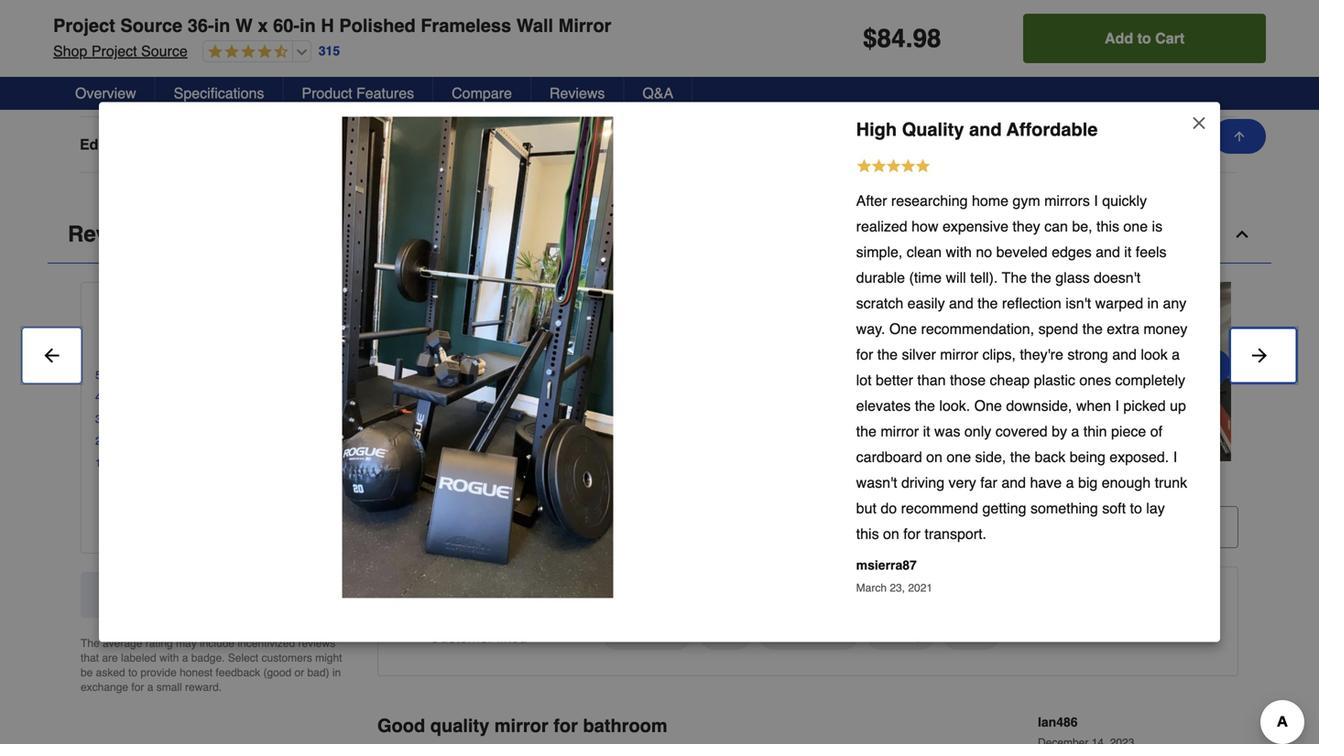 Task type: describe. For each thing, give the bounding box(es) containing it.
the up strong
[[1083, 321, 1103, 338]]

covered
[[996, 423, 1048, 440]]

overview button
[[57, 77, 155, 110]]

q&a
[[643, 85, 674, 102]]

how
[[912, 218, 939, 235]]

beveled
[[508, 136, 561, 153]]

isn't
[[1066, 295, 1091, 312]]

no for second no frame cell
[[508, 80, 527, 97]]

reflection
[[1002, 295, 1062, 312]]

1 horizontal spatial one
[[974, 398, 1002, 415]]

frame material
[[80, 80, 183, 97]]

to inside add to cart button
[[1138, 30, 1151, 47]]

no frame for first no frame cell from the right
[[770, 80, 830, 97]]

add
[[1105, 30, 1133, 47]]

clean
[[907, 244, 942, 261]]

recommendation,
[[921, 321, 1035, 338]]

far
[[981, 475, 998, 492]]

material
[[128, 80, 183, 97]]

0 vertical spatial customer
[[406, 478, 474, 495]]

edge type
[[80, 136, 153, 153]]

and right quality on the top of page
[[969, 119, 1002, 140]]

money
[[1144, 321, 1188, 338]]

spend
[[1039, 321, 1079, 338]]

1 horizontal spatial mirror
[[881, 423, 919, 440]]

affordable
[[1007, 119, 1098, 140]]

or
[[295, 667, 304, 680]]

after
[[856, 192, 887, 209]]

0 horizontal spatial i
[[1094, 192, 1098, 209]]

beveled
[[996, 244, 1048, 261]]

asked
[[96, 667, 125, 680]]

of
[[1150, 423, 1163, 440]]

those
[[950, 372, 986, 389]]

satisfaction button
[[759, 619, 859, 650]]

completely
[[1115, 372, 1186, 389]]

with inside 'the average rating may include incentivized reviews that are labeled with a badge. select customers might be asked to provide honest feedback (good or bad) in exchange for a small reward.'
[[159, 652, 179, 665]]

any
[[1163, 295, 1187, 312]]

customer sentiment
[[397, 587, 540, 604]]

with inside after researching home gym mirrors i quickly realized how expensive they can be, this one is simple, clean with no beveled edges and it feels durable (time will tell). the the glass doesn't scratch easily and the reflection isn't warped in any way.   one recommendation, spend the extra money for the silver mirror clips, they're strong and look a lot better than those cheap plastic ones completely elevates the look.  one downside, when i picked up the mirror it was only covered by a thin piece of cardboard on one side, the back being exposed. i wasn't driving very far and have a big enough trunk but do recommend getting something soft to lay this on for transport.
[[946, 244, 972, 261]]

compare button
[[433, 77, 531, 110]]

3 button
[[95, 413, 333, 426]]

for inside 'the average rating may include incentivized reviews that are labeled with a badge. select customers might be asked to provide honest feedback (good or bad) in exchange for a small reward.'
[[131, 682, 144, 694]]

customer for customer sentiment
[[397, 587, 465, 604]]

satisfaction
[[771, 626, 847, 643]]

x
[[258, 15, 268, 36]]

and down will
[[949, 295, 974, 312]]

no frame for second no frame cell
[[508, 80, 569, 97]]

1 horizontal spatial reviews
[[550, 85, 605, 102]]

soft
[[1102, 500, 1126, 517]]

can
[[1045, 218, 1068, 235]]

they
[[1013, 218, 1040, 235]]

in left w
[[214, 15, 230, 36]]

specifications button
[[155, 77, 283, 110]]

exposed.
[[1110, 449, 1169, 466]]

compare
[[452, 85, 512, 102]]

overview
[[75, 85, 136, 102]]

beveled cell
[[508, 135, 660, 154]]

silver
[[902, 346, 936, 363]]

size button
[[700, 619, 752, 650]]

thin
[[1084, 423, 1107, 440]]

a down may
[[182, 652, 188, 665]]

0 horizontal spatial on
[[883, 526, 900, 543]]

2 button
[[95, 435, 333, 448]]

customer liked
[[430, 629, 527, 646]]

arrow left image
[[41, 345, 63, 367]]

select
[[228, 652, 258, 665]]

the up better
[[878, 346, 898, 363]]

big
[[1078, 475, 1098, 492]]

frame
[[80, 80, 124, 97]]

0 vertical spatial on
[[926, 449, 943, 466]]

5
[[95, 369, 101, 382]]

0 horizontal spatial one
[[889, 321, 917, 338]]

23,
[[890, 582, 905, 595]]

might
[[315, 652, 342, 665]]

a left big
[[1066, 475, 1074, 492]]

but
[[856, 500, 877, 517]]

thickness button
[[602, 619, 692, 650]]

no frame for 1st no frame cell
[[247, 80, 308, 97]]

sentiment
[[469, 587, 540, 604]]

the down covered at bottom right
[[1010, 449, 1031, 466]]

customer for customer liked
[[430, 629, 493, 646]]

0 vertical spatial it
[[1124, 244, 1132, 261]]

being
[[1070, 449, 1106, 466]]

edge
[[80, 136, 116, 153]]

extra
[[1107, 321, 1140, 338]]

elevates
[[856, 398, 911, 415]]

reviews
[[298, 638, 335, 650]]

feedback
[[216, 667, 260, 680]]

be
[[81, 667, 93, 680]]

the down elevates
[[856, 423, 877, 440]]

quality button
[[866, 619, 936, 650]]

5 4 3 2 1
[[95, 369, 101, 470]]

0 vertical spatial source
[[120, 15, 182, 36]]

1 vertical spatial project
[[91, 43, 137, 60]]

realized
[[856, 218, 908, 235]]

is
[[1152, 218, 1163, 235]]

.
[[906, 24, 913, 53]]

shop
[[53, 43, 87, 60]]

1 horizontal spatial arrow right image
[[1249, 345, 1271, 367]]

filter image
[[408, 520, 422, 535]]

a right "look"
[[1172, 346, 1180, 363]]

(time
[[909, 269, 942, 286]]

the average rating may include incentivized reviews that are labeled with a badge. select customers might be asked to provide honest feedback (good or bad) in exchange for a small reward.
[[81, 638, 342, 694]]

quality inside button
[[878, 626, 924, 643]]

and right far in the bottom right of the page
[[1002, 475, 1026, 492]]

polystyrene
[[1031, 80, 1107, 97]]

0 horizontal spatial arrow right image
[[1207, 356, 1221, 378]]

ones
[[1080, 372, 1111, 389]]

include
[[200, 638, 235, 650]]

add to cart
[[1105, 30, 1185, 47]]

transport.
[[925, 526, 987, 543]]

arrow up image
[[1232, 129, 1247, 144]]

hide filters
[[426, 519, 506, 536]]

polished
[[339, 15, 416, 36]]

product features button
[[283, 77, 433, 110]]

1
[[95, 457, 101, 470]]

to inside after researching home gym mirrors i quickly realized how expensive they can be, this one is simple, clean with no beveled edges and it feels durable (time will tell). the the glass doesn't scratch easily and the reflection isn't warped in any way.   one recommendation, spend the extra money for the silver mirror clips, they're strong and look a lot better than those cheap plastic ones completely elevates the look.  one downside, when i picked up the mirror it was only covered by a thin piece of cardboard on one side, the back being exposed. i wasn't driving very far and have a big enough trunk but do recommend getting something soft to lay this on for transport.
[[1130, 500, 1142, 517]]

good
[[377, 716, 425, 737]]

the down tell).
[[978, 295, 998, 312]]

recommend
[[901, 500, 979, 517]]

$ 84 . 98
[[863, 24, 942, 53]]

$
[[863, 24, 877, 53]]

and down extra at the right of page
[[1112, 346, 1137, 363]]

hide filters button
[[377, 507, 537, 549]]



Task type: locate. For each thing, give the bounding box(es) containing it.
315 down h
[[319, 44, 340, 58]]

on up driving
[[926, 449, 943, 466]]

getting
[[983, 500, 1027, 517]]

was
[[935, 423, 961, 440]]

reviews up the beveled cell
[[550, 85, 605, 102]]

315
[[319, 44, 340, 58], [377, 478, 402, 495]]

have
[[1030, 475, 1062, 492]]

one left the is
[[1124, 218, 1148, 235]]

1 vertical spatial one
[[974, 398, 1002, 415]]

0 horizontal spatial reviews
[[68, 222, 156, 247]]

than
[[917, 372, 946, 389]]

the inside 'the average rating may include incentivized reviews that are labeled with a badge. select customers might be asked to provide honest feedback (good or bad) in exchange for a small reward.'
[[81, 638, 100, 650]]

1 horizontal spatial one
[[1124, 218, 1148, 235]]

close image
[[1190, 114, 1208, 132]]

reviews button
[[531, 77, 624, 110], [48, 206, 1272, 264]]

1 wall cell from the left
[[247, 24, 398, 42]]

0 horizontal spatial 315
[[319, 44, 340, 58]]

no for 1st no frame cell
[[247, 80, 266, 97]]

for down the 'provide'
[[131, 682, 144, 694]]

in inside after researching home gym mirrors i quickly realized how expensive they can be, this one is simple, clean with no beveled edges and it feels durable (time will tell). the the glass doesn't scratch easily and the reflection isn't warped in any way.   one recommendation, spend the extra money for the silver mirror clips, they're strong and look a lot better than those cheap plastic ones completely elevates the look.  one downside, when i picked up the mirror it was only covered by a thin piece of cardboard on one side, the back being exposed. i wasn't driving very far and have a big enough trunk but do recommend getting something soft to lay this on for transport.
[[1148, 295, 1159, 312]]

the down than
[[915, 398, 935, 415]]

cardboard
[[856, 449, 922, 466]]

1 horizontal spatial this
[[1097, 218, 1120, 235]]

0 horizontal spatial wall cell
[[247, 24, 398, 42]]

1 vertical spatial reviews button
[[48, 206, 1272, 264]]

1 horizontal spatial no
[[508, 80, 527, 97]]

1 vertical spatial it
[[923, 423, 930, 440]]

0 horizontal spatial one
[[947, 449, 971, 466]]

0 vertical spatial i
[[1094, 192, 1098, 209]]

the down beveled
[[1002, 269, 1027, 286]]

0 vertical spatial type
[[80, 24, 113, 41]]

2 horizontal spatial no
[[770, 80, 788, 97]]

2 vertical spatial customer
[[430, 629, 493, 646]]

one up the very at the right of page
[[947, 449, 971, 466]]

0 vertical spatial the
[[1002, 269, 1027, 286]]

1 vertical spatial quality
[[430, 716, 489, 737]]

0 vertical spatial one
[[889, 321, 917, 338]]

researching
[[891, 192, 968, 209]]

1 horizontal spatial it
[[1124, 244, 1132, 261]]

0 vertical spatial project
[[53, 15, 115, 36]]

project up shop
[[53, 15, 115, 36]]

3 no frame from the left
[[770, 80, 830, 97]]

1 horizontal spatial no frame
[[508, 80, 569, 97]]

i up trunk
[[1173, 449, 1177, 466]]

arrow right image
[[1249, 345, 1271, 367], [1207, 356, 1221, 378]]

this right be, on the top of the page
[[1097, 218, 1120, 235]]

to right the "add"
[[1138, 30, 1151, 47]]

3 no from the left
[[770, 80, 788, 97]]

to left lay
[[1130, 500, 1142, 517]]

are
[[102, 652, 118, 665]]

for down recommend
[[904, 526, 921, 543]]

0 horizontal spatial the
[[81, 638, 100, 650]]

source up material
[[141, 43, 188, 60]]

1 vertical spatial i
[[1115, 398, 1120, 415]]

4
[[95, 391, 101, 404]]

a
[[1172, 346, 1180, 363], [1071, 423, 1080, 440], [1066, 475, 1074, 492], [182, 652, 188, 665], [147, 682, 153, 694]]

mirror
[[559, 15, 612, 36]]

labeled
[[121, 652, 156, 665]]

no frame cell down h
[[247, 80, 398, 98]]

2 vertical spatial i
[[1173, 449, 1177, 466]]

0 horizontal spatial with
[[159, 652, 179, 665]]

a right by
[[1071, 423, 1080, 440]]

1 vertical spatial reviews
[[68, 222, 156, 247]]

reviews
[[550, 85, 605, 102], [68, 222, 156, 247]]

1 no frame from the left
[[247, 80, 308, 97]]

they're
[[1020, 346, 1064, 363]]

thickness
[[614, 626, 680, 643]]

1 vertical spatial to
[[1130, 500, 1142, 517]]

to down labeled
[[128, 667, 137, 680]]

in down might
[[332, 667, 341, 680]]

that
[[81, 652, 99, 665]]

315 customer review s
[[377, 478, 537, 495]]

for up lot
[[856, 346, 873, 363]]

i
[[1094, 192, 1098, 209], [1115, 398, 1120, 415], [1173, 449, 1177, 466]]

315 for 315
[[319, 44, 340, 58]]

expensive
[[943, 218, 1009, 235]]

1 vertical spatial source
[[141, 43, 188, 60]]

mirror up those
[[940, 346, 979, 363]]

liked
[[497, 629, 527, 646]]

0 horizontal spatial frame
[[270, 80, 308, 97]]

1 vertical spatial mirror
[[881, 423, 919, 440]]

0 vertical spatial one
[[1124, 218, 1148, 235]]

look.
[[939, 398, 970, 415]]

315 up the hide filters 'button'
[[377, 478, 402, 495]]

s
[[529, 478, 537, 495]]

to
[[1138, 30, 1151, 47], [1130, 500, 1142, 517], [128, 667, 137, 680]]

a down the 'provide'
[[147, 682, 153, 694]]

this
[[1097, 218, 1120, 235], [856, 526, 879, 543]]

with down rating
[[159, 652, 179, 665]]

h
[[321, 15, 334, 36]]

honest
[[180, 667, 213, 680]]

easily
[[908, 295, 945, 312]]

1 horizontal spatial with
[[946, 244, 972, 261]]

project source 36-in w x 60-in h polished frameless wall mirror
[[53, 15, 612, 36]]

do
[[881, 500, 897, 517]]

2 horizontal spatial no frame cell
[[770, 80, 921, 98]]

on down do
[[883, 526, 900, 543]]

3 no frame cell from the left
[[770, 80, 921, 98]]

the up that
[[81, 638, 100, 650]]

review
[[478, 478, 529, 495]]

1 vertical spatial on
[[883, 526, 900, 543]]

i right the when
[[1115, 398, 1120, 415]]

0 vertical spatial mirror
[[940, 346, 979, 363]]

frame for first no frame cell from the right
[[792, 80, 830, 97]]

it left feels
[[1124, 244, 1132, 261]]

mirrors
[[1045, 192, 1090, 209]]

2 horizontal spatial i
[[1173, 449, 1177, 466]]

feels
[[1136, 244, 1167, 261]]

framed cell
[[1031, 135, 1182, 154]]

1 vertical spatial one
[[947, 449, 971, 466]]

customer up hide
[[406, 478, 474, 495]]

in left any
[[1148, 295, 1159, 312]]

type up 'shop project source'
[[80, 24, 113, 41]]

1 horizontal spatial i
[[1115, 398, 1120, 415]]

1 horizontal spatial no frame cell
[[508, 80, 660, 98]]

customer up customer liked
[[397, 587, 465, 604]]

frame for 1st no frame cell
[[270, 80, 308, 97]]

1 horizontal spatial type
[[120, 136, 153, 153]]

no
[[247, 80, 266, 97], [508, 80, 527, 97], [770, 80, 788, 97]]

0 horizontal spatial it
[[923, 423, 930, 440]]

way.
[[856, 321, 885, 338]]

strong
[[1068, 346, 1108, 363]]

1 frame from the left
[[270, 80, 308, 97]]

chevron up image
[[1233, 225, 1252, 244]]

may
[[176, 638, 197, 650]]

after researching home gym mirrors i quickly realized how expensive they can be, this one is simple, clean with no beveled edges and it feels durable (time will tell). the the glass doesn't scratch easily and the reflection isn't warped in any way.   one recommendation, spend the extra money for the silver mirror clips, they're strong and look a lot better than those cheap plastic ones completely elevates the look.  one downside, when i picked up the mirror it was only covered by a thin piece of cardboard on one side, the back being exposed. i wasn't driving very far and have a big enough trunk but do recommend getting something soft to lay this on for transport.
[[856, 192, 1188, 543]]

no frame cell up high
[[770, 80, 921, 98]]

average
[[103, 638, 142, 650]]

w
[[235, 15, 253, 36]]

one up silver
[[889, 321, 917, 338]]

0 horizontal spatial quality
[[430, 716, 489, 737]]

cheap
[[990, 372, 1030, 389]]

features
[[356, 85, 414, 102]]

1 vertical spatial with
[[159, 652, 179, 665]]

trunk
[[1155, 475, 1188, 492]]

1 vertical spatial type
[[120, 136, 153, 153]]

1 no frame cell from the left
[[247, 80, 398, 98]]

0 horizontal spatial no frame
[[247, 80, 308, 97]]

in inside 'the average rating may include incentivized reviews that are labeled with a badge. select customers might be asked to provide honest feedback (good or bad) in exchange for a small reward.'
[[332, 667, 341, 680]]

the inside after researching home gym mirrors i quickly realized how expensive they can be, this one is simple, clean with no beveled edges and it feels durable (time will tell). the the glass doesn't scratch easily and the reflection isn't warped in any way.   one recommendation, spend the extra money for the silver mirror clips, they're strong and look a lot better than those cheap plastic ones completely elevates the look.  one downside, when i picked up the mirror it was only covered by a thin piece of cardboard on one side, the back being exposed. i wasn't driving very far and have a big enough trunk but do recommend getting something soft to lay this on for transport.
[[1002, 269, 1027, 286]]

4 button
[[95, 391, 333, 404]]

type right edge
[[120, 136, 153, 153]]

0 horizontal spatial mirror
[[495, 716, 549, 737]]

i left 'quickly'
[[1094, 192, 1098, 209]]

reviews down edge type
[[68, 222, 156, 247]]

incentivized
[[238, 638, 295, 650]]

it left was
[[923, 423, 930, 440]]

simple,
[[856, 244, 903, 261]]

2 horizontal spatial frame
[[792, 80, 830, 97]]

1 horizontal spatial on
[[926, 449, 943, 466]]

one up only
[[974, 398, 1002, 415]]

driving
[[902, 475, 945, 492]]

2 wall cell from the left
[[508, 24, 660, 42]]

frame for second no frame cell
[[531, 80, 569, 97]]

2 horizontal spatial no frame
[[770, 80, 830, 97]]

and
[[969, 119, 1002, 140], [1096, 244, 1120, 261], [949, 295, 974, 312], [1112, 346, 1137, 363], [1002, 475, 1026, 492]]

size
[[711, 626, 740, 643]]

0 horizontal spatial no frame cell
[[247, 80, 398, 98]]

only
[[965, 423, 992, 440]]

0 horizontal spatial no
[[247, 80, 266, 97]]

315 for 315 customer review s
[[377, 478, 402, 495]]

when
[[1076, 398, 1111, 415]]

60-
[[273, 15, 300, 36]]

uploaded image image
[[342, 117, 613, 599], [385, 363, 564, 381], [574, 363, 753, 381], [762, 363, 942, 381], [951, 363, 1131, 381], [1140, 363, 1319, 381]]

edges
[[1052, 244, 1092, 261]]

source up 'shop project source'
[[120, 15, 182, 36]]

reward.
[[185, 682, 222, 694]]

2 no frame cell from the left
[[508, 80, 660, 98]]

1 horizontal spatial frame
[[531, 80, 569, 97]]

0 horizontal spatial this
[[856, 526, 879, 543]]

wasn't
[[856, 475, 897, 492]]

for left bathroom
[[554, 716, 578, 737]]

1 horizontal spatial 315
[[377, 478, 402, 495]]

0 vertical spatial this
[[1097, 218, 1120, 235]]

customer down customer sentiment
[[430, 629, 493, 646]]

project up frame
[[91, 43, 137, 60]]

quality
[[902, 119, 964, 140]]

with left no
[[946, 244, 972, 261]]

2 horizontal spatial mirror
[[940, 346, 979, 363]]

mirror up cardboard
[[881, 423, 919, 440]]

scratch
[[856, 295, 904, 312]]

1 horizontal spatial the
[[1002, 269, 1027, 286]]

the up "reflection"
[[1031, 269, 1052, 286]]

frame
[[270, 80, 308, 97], [531, 80, 569, 97], [792, 80, 830, 97]]

0 vertical spatial with
[[946, 244, 972, 261]]

2 no from the left
[[508, 80, 527, 97]]

quality down 23,
[[878, 626, 924, 643]]

and up doesn't
[[1096, 244, 1120, 261]]

cell
[[770, 24, 921, 42], [1031, 24, 1182, 42], [247, 135, 398, 154], [770, 135, 921, 154]]

downside,
[[1006, 398, 1072, 415]]

look
[[1141, 346, 1168, 363]]

badge.
[[191, 652, 225, 665]]

something
[[1031, 500, 1098, 517]]

0 vertical spatial 315
[[319, 44, 340, 58]]

0 vertical spatial reviews
[[550, 85, 605, 102]]

quality right the good
[[430, 716, 489, 737]]

4.5 stars image
[[203, 44, 288, 61]]

1 no from the left
[[247, 80, 266, 97]]

no
[[976, 244, 992, 261]]

no frame cell up the beveled cell
[[508, 80, 660, 98]]

for
[[856, 346, 873, 363], [904, 526, 921, 543], [131, 682, 144, 694], [554, 716, 578, 737]]

doesn't
[[1094, 269, 1141, 286]]

wall cell
[[247, 24, 398, 42], [508, 24, 660, 42]]

1 vertical spatial customer
[[397, 587, 465, 604]]

2 vertical spatial to
[[128, 667, 137, 680]]

1 vertical spatial this
[[856, 526, 879, 543]]

2 frame from the left
[[531, 80, 569, 97]]

0 vertical spatial quality
[[878, 626, 924, 643]]

0 horizontal spatial type
[[80, 24, 113, 41]]

on
[[926, 449, 943, 466], [883, 526, 900, 543]]

2 vertical spatial mirror
[[495, 716, 549, 737]]

no for first no frame cell from the right
[[770, 80, 788, 97]]

1 vertical spatial the
[[81, 638, 100, 650]]

in left h
[[300, 15, 316, 36]]

3 frame from the left
[[792, 80, 830, 97]]

0 vertical spatial to
[[1138, 30, 1151, 47]]

this down but
[[856, 526, 879, 543]]

with
[[946, 244, 972, 261], [159, 652, 179, 665]]

mirror down liked
[[495, 716, 549, 737]]

1 horizontal spatial quality
[[878, 626, 924, 643]]

0 vertical spatial reviews button
[[531, 77, 624, 110]]

plastic
[[1034, 372, 1076, 389]]

1 horizontal spatial wall cell
[[508, 24, 660, 42]]

be,
[[1072, 218, 1093, 235]]

to inside 'the average rating may include incentivized reviews that are labeled with a badge. select customers might be asked to provide honest feedback (good or bad) in exchange for a small reward.'
[[128, 667, 137, 680]]

2 no frame from the left
[[508, 80, 569, 97]]

no frame cell
[[247, 80, 398, 98], [508, 80, 660, 98], [770, 80, 921, 98]]

(good
[[263, 667, 292, 680]]

polystyrene cell
[[1031, 80, 1182, 98]]

1 vertical spatial 315
[[377, 478, 402, 495]]



Task type: vqa. For each thing, say whether or not it's contained in the screenshot.
Purchaser
no



